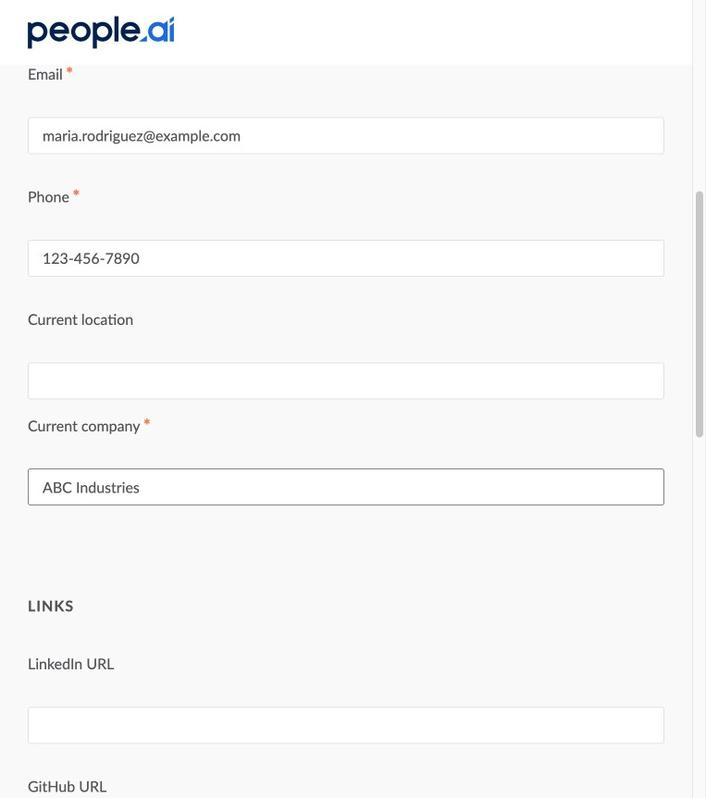 Task type: vqa. For each thing, say whether or not it's contained in the screenshot.
people.ai logo
yes



Task type: locate. For each thing, give the bounding box(es) containing it.
people.ai logo image
[[28, 16, 174, 49]]

None text field
[[28, 362, 665, 399], [28, 707, 665, 744], [28, 362, 665, 399], [28, 707, 665, 744]]

None email field
[[28, 117, 665, 154]]

None text field
[[28, 0, 665, 32], [28, 240, 665, 277], [28, 469, 665, 506], [28, 0, 665, 32], [28, 240, 665, 277], [28, 469, 665, 506]]



